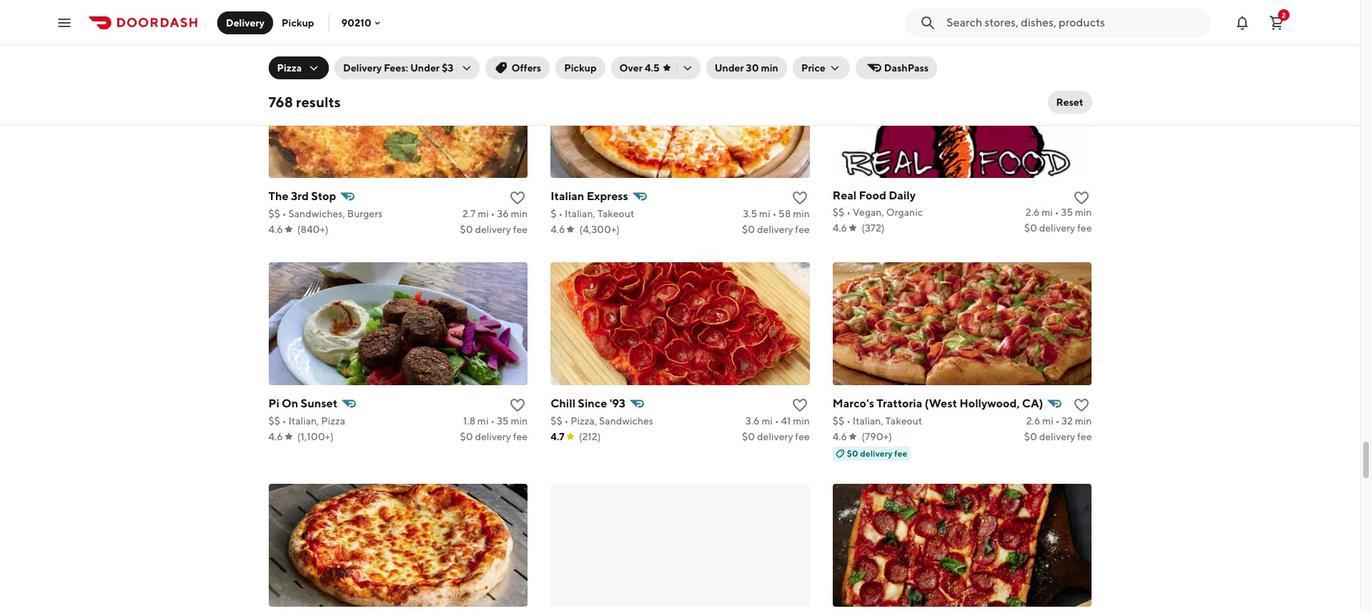 Task type: vqa. For each thing, say whether or not it's contained in the screenshot.
RESET button
yes



Task type: describe. For each thing, give the bounding box(es) containing it.
italian, for express
[[565, 208, 596, 219]]

(880+)
[[297, 2, 329, 13]]

2.6 for 2.6 mi • 32 min
[[1027, 415, 1041, 427]]

32
[[1062, 415, 1073, 427]]

fee for 2.6 mi • 35 min
[[1078, 222, 1092, 234]]

3.6 mi • 41 min
[[746, 415, 810, 427]]

0 vertical spatial pickup button
[[273, 11, 323, 34]]

$$ • pizza, sandwiches
[[551, 415, 654, 427]]

$$ for chill since '93
[[551, 415, 563, 427]]

3 click to add this store to your saved list image from the left
[[1074, 189, 1091, 206]]

click to add this store to your saved list image for italian express
[[792, 189, 809, 206]]

click to add this store to your saved list image for marco's trattoria (west hollywood, ca)
[[1074, 397, 1091, 414]]

sunset
[[301, 397, 338, 410]]

delivery for delivery fees: under $3
[[343, 62, 382, 74]]

over 4.5 button
[[611, 56, 701, 79]]

$​0 delivery fee for italian express
[[742, 224, 810, 235]]

under inside button
[[715, 62, 744, 74]]

(212)
[[579, 431, 601, 442]]

delivery up store search: begin typing to search for stores available on doordash text box
[[1040, 2, 1076, 13]]

$​0 for marco's trattoria (west hollywood, ca)
[[1025, 431, 1038, 442]]

fee for 3.6 mi • 41 min
[[796, 431, 810, 442]]

0 vertical spatial $0
[[283, 19, 294, 30]]

delivery for $$ • vegan, organic
[[1040, 222, 1076, 234]]

burgers
[[347, 208, 383, 219]]

delivery button
[[217, 11, 273, 34]]

dashpass
[[884, 62, 929, 74]]

3.5 mi • 58 min
[[743, 208, 810, 219]]

1 vertical spatial pickup
[[564, 62, 597, 74]]

0 horizontal spatial pickup
[[282, 17, 314, 28]]

click to add this store to your saved list image for the 3rd stop
[[509, 189, 526, 206]]

daily
[[889, 189, 916, 202]]

under 30 min
[[715, 62, 779, 74]]

4.7
[[551, 431, 565, 442]]

2.6 mi • 32 min
[[1027, 415, 1092, 427]]

pizza inside "button"
[[277, 62, 302, 74]]

(4,300+)
[[580, 224, 620, 235]]

4.6 down real
[[833, 222, 848, 234]]

4.6 down $
[[551, 224, 565, 235]]

0 vertical spatial $0 delivery fee
[[283, 19, 343, 30]]

35 for 2.6 mi • 35 min
[[1061, 206, 1073, 218]]

1 horizontal spatial $0
[[847, 448, 859, 459]]

over
[[620, 62, 643, 74]]

1.8 mi • 35 min
[[463, 415, 528, 427]]

vegan,
[[853, 206, 885, 218]]

(1,100+)
[[297, 431, 334, 442]]

click to add this store to your saved list image for pi on sunset
[[509, 397, 526, 414]]

mi for the 3rd stop
[[478, 208, 489, 219]]

price
[[802, 62, 826, 74]]

dashpass button
[[856, 56, 938, 79]]

italian
[[551, 189, 585, 203]]

3rd
[[291, 189, 309, 203]]

min for pi on sunset
[[511, 415, 528, 427]]

41
[[781, 415, 791, 427]]

marco's trattoria (west hollywood, ca)
[[833, 397, 1044, 410]]

marco's
[[833, 397, 875, 410]]

price button
[[793, 56, 850, 79]]

sandwiches,
[[289, 208, 345, 219]]

$$ • sandwiches, burgers
[[269, 208, 383, 219]]

$
[[551, 208, 557, 219]]

offers
[[512, 62, 541, 74]]

$$ for pi on sunset
[[269, 415, 280, 427]]

768
[[269, 94, 293, 110]]

delivery down (880+)
[[296, 19, 328, 30]]

$ • italian, takeout
[[551, 208, 634, 219]]

chill since '93
[[551, 397, 626, 410]]

takeout for express
[[598, 208, 634, 219]]

mi for chill since '93
[[762, 415, 773, 427]]

pi
[[269, 397, 279, 410]]

click to add this store to your saved list image for chill since '93
[[792, 397, 809, 414]]

768 results
[[269, 94, 341, 110]]

2.6 mi • 35 min
[[1026, 206, 1092, 218]]

fee for 1.8 mi • 35 min
[[513, 431, 528, 442]]

$​0 for italian express
[[742, 224, 755, 235]]

(west
[[925, 397, 958, 410]]

$3
[[442, 62, 454, 74]]

notification bell image
[[1234, 14, 1252, 31]]

(840+)
[[297, 224, 329, 235]]

$​0 delivery fee for chill since '93
[[742, 431, 810, 442]]

3.6
[[746, 415, 760, 427]]

(372)
[[862, 222, 885, 234]]

min for the 3rd stop
[[511, 208, 528, 219]]

2 button
[[1263, 8, 1292, 37]]

(790+)
[[862, 431, 892, 442]]

takeout for trattoria
[[886, 415, 923, 427]]

italian, for trattoria
[[853, 415, 884, 427]]

min for italian express
[[793, 208, 810, 219]]

1 vertical spatial pizza
[[321, 415, 345, 427]]

$​0 for chill since '93
[[742, 431, 755, 442]]

fees:
[[384, 62, 408, 74]]



Task type: locate. For each thing, give the bounding box(es) containing it.
2 click to add this store to your saved list image from the left
[[792, 189, 809, 206]]

$​0 delivery fee for pi on sunset
[[460, 431, 528, 442]]

2 horizontal spatial click to add this store to your saved list image
[[1074, 189, 1091, 206]]

$$ down real
[[833, 206, 845, 218]]

$$ • italian, takeout
[[833, 415, 923, 427]]

2.6
[[1026, 206, 1040, 218], [1027, 415, 1041, 427]]

$0 delivery fee down (880+)
[[283, 19, 343, 30]]

0 horizontal spatial under
[[410, 62, 440, 74]]

fee
[[1078, 2, 1092, 13], [330, 19, 343, 30], [1078, 222, 1092, 234], [513, 224, 528, 235], [796, 224, 810, 235], [513, 431, 528, 442], [796, 431, 810, 442], [1078, 431, 1092, 442], [895, 448, 908, 459]]

0 vertical spatial pickup
[[282, 17, 314, 28]]

min for marco's trattoria (west hollywood, ca)
[[1075, 415, 1092, 427]]

1 horizontal spatial $0 delivery fee
[[847, 448, 908, 459]]

$​0 delivery fee for the 3rd stop
[[460, 224, 528, 235]]

real
[[833, 189, 857, 202]]

takeout down express
[[598, 208, 634, 219]]

1 horizontal spatial pickup button
[[556, 56, 605, 79]]

2
[[1282, 10, 1286, 19]]

1 vertical spatial $0 delivery fee
[[847, 448, 908, 459]]

hollywood,
[[960, 397, 1020, 410]]

$​0 delivery fee down 3.6 mi • 41 min
[[742, 431, 810, 442]]

$0 delivery fee
[[283, 19, 343, 30], [847, 448, 908, 459]]

mi for marco's trattoria (west hollywood, ca)
[[1043, 415, 1054, 427]]

1 horizontal spatial click to add this store to your saved list image
[[792, 397, 809, 414]]

delivery
[[1040, 2, 1076, 13], [296, 19, 328, 30], [1040, 222, 1076, 234], [475, 224, 511, 235], [757, 224, 794, 235], [475, 431, 511, 442], [757, 431, 794, 442], [1040, 431, 1076, 442], [860, 448, 893, 459]]

0 horizontal spatial pickup button
[[273, 11, 323, 34]]

$​0
[[1025, 2, 1038, 13], [1025, 222, 1038, 234], [460, 224, 473, 235], [742, 224, 755, 235], [460, 431, 473, 442], [742, 431, 755, 442], [1025, 431, 1038, 442]]

1 vertical spatial 2.6
[[1027, 415, 1041, 427]]

4.6
[[833, 222, 848, 234], [269, 224, 283, 235], [551, 224, 565, 235], [269, 431, 283, 442], [833, 431, 848, 442]]

1 vertical spatial pickup button
[[556, 56, 605, 79]]

$​0 delivery fee down 2.6 mi • 35 min
[[1025, 222, 1092, 234]]

min inside button
[[761, 62, 779, 74]]

$​0 down 2.7
[[460, 224, 473, 235]]

$​0 delivery fee up store search: begin typing to search for stores available on doordash text box
[[1025, 2, 1092, 13]]

$​0 delivery fee down 2.7 mi • 36 min
[[460, 224, 528, 235]]

3 items, open order cart image
[[1269, 14, 1286, 31]]

$$ • italian, pizza
[[269, 415, 345, 427]]

$$ down marco's
[[833, 415, 845, 427]]

0 vertical spatial delivery
[[226, 17, 265, 28]]

1 horizontal spatial delivery
[[343, 62, 382, 74]]

0 horizontal spatial italian,
[[289, 415, 319, 427]]

delivery down 2.7 mi • 36 min
[[475, 224, 511, 235]]

3 click to add this store to your saved list image from the left
[[1074, 397, 1091, 414]]

0 horizontal spatial click to add this store to your saved list image
[[509, 189, 526, 206]]

delivery down 2.6 mi • 35 min
[[1040, 222, 1076, 234]]

takeout down trattoria
[[886, 415, 923, 427]]

58
[[779, 208, 791, 219]]

2 horizontal spatial italian,
[[853, 415, 884, 427]]

$0
[[283, 19, 294, 30], [847, 448, 859, 459]]

90210
[[341, 17, 372, 28]]

delivery down 2.6 mi • 32 min
[[1040, 431, 1076, 442]]

4.6 down the
[[269, 224, 283, 235]]

1 horizontal spatial takeout
[[886, 415, 923, 427]]

$$ for the 3rd stop
[[269, 208, 280, 219]]

$​0 delivery fee inside $​0 delivery fee link
[[1025, 2, 1092, 13]]

delivery down 3.5 mi • 58 min
[[757, 224, 794, 235]]

2.6 for 2.6 mi • 35 min
[[1026, 206, 1040, 218]]

pickup left over
[[564, 62, 597, 74]]

$​0 for the 3rd stop
[[460, 224, 473, 235]]

4.6 down marco's
[[833, 431, 848, 442]]

$​0 up store search: begin typing to search for stores available on doordash text box
[[1025, 2, 1038, 13]]

0 horizontal spatial takeout
[[598, 208, 634, 219]]

0 vertical spatial takeout
[[598, 208, 634, 219]]

click to add this store to your saved list image up 1.8 mi • 35 min
[[509, 397, 526, 414]]

4.6 for sunset
[[269, 431, 283, 442]]

1 vertical spatial delivery
[[343, 62, 382, 74]]

real food daily
[[833, 189, 916, 202]]

1 horizontal spatial italian,
[[565, 208, 596, 219]]

1 click to add this store to your saved list image from the left
[[509, 397, 526, 414]]

organic
[[887, 206, 923, 218]]

1 vertical spatial $0
[[847, 448, 859, 459]]

delivery for $ • italian, takeout
[[757, 224, 794, 235]]

0 horizontal spatial pizza
[[277, 62, 302, 74]]

fee for 2.6 mi • 32 min
[[1078, 431, 1092, 442]]

click to add this store to your saved list image
[[509, 397, 526, 414], [792, 397, 809, 414], [1074, 397, 1091, 414]]

stop
[[311, 189, 336, 203]]

$​0 delivery fee
[[1025, 2, 1092, 13], [1025, 222, 1092, 234], [460, 224, 528, 235], [742, 224, 810, 235], [460, 431, 528, 442], [742, 431, 810, 442], [1025, 431, 1092, 442]]

delivery down 3.6 mi • 41 min
[[757, 431, 794, 442]]

reset button
[[1048, 91, 1092, 114]]

$$ down the
[[269, 208, 280, 219]]

delivery for $$ • italian, takeout
[[1040, 431, 1076, 442]]

1 horizontal spatial pickup
[[564, 62, 597, 74]]

express
[[587, 189, 629, 203]]

under 30 min button
[[706, 56, 787, 79]]

0 horizontal spatial 35
[[497, 415, 509, 427]]

pi on sunset
[[269, 397, 338, 410]]

delivery down (790+)
[[860, 448, 893, 459]]

delivery for $$ • sandwiches, burgers
[[475, 224, 511, 235]]

$$ up 4.7
[[551, 415, 563, 427]]

$0 delivery fee down (790+)
[[847, 448, 908, 459]]

click to add this store to your saved list image up 2.6 mi • 32 min
[[1074, 397, 1091, 414]]

fee for 3.5 mi • 58 min
[[796, 224, 810, 235]]

italian, down pi on sunset
[[289, 415, 319, 427]]

1 under from the left
[[410, 62, 440, 74]]

0 vertical spatial 35
[[1061, 206, 1073, 218]]

$​0 for pi on sunset
[[460, 431, 473, 442]]

delivery for $$ • italian, pizza
[[475, 431, 511, 442]]

food
[[859, 189, 887, 202]]

4.6 for (west
[[833, 431, 848, 442]]

delivery
[[226, 17, 265, 28], [343, 62, 382, 74]]

35 for 1.8 mi • 35 min
[[497, 415, 509, 427]]

2.7
[[463, 208, 476, 219]]

delivery down 1.8 mi • 35 min
[[475, 431, 511, 442]]

click to add this store to your saved list image
[[509, 189, 526, 206], [792, 189, 809, 206], [1074, 189, 1091, 206]]

$​0 down '3.6'
[[742, 431, 755, 442]]

$​0 down 1.8 at the bottom of page
[[460, 431, 473, 442]]

mi for italian express
[[760, 208, 771, 219]]

$0 down $$ • italian, takeout
[[847, 448, 859, 459]]

under left '30'
[[715, 62, 744, 74]]

0 horizontal spatial delivery
[[226, 17, 265, 28]]

$0 down 4.4
[[283, 19, 294, 30]]

results
[[296, 94, 341, 110]]

$​0 delivery fee link
[[833, 0, 1092, 18]]

takeout
[[598, 208, 634, 219], [886, 415, 923, 427]]

pickup button left over
[[556, 56, 605, 79]]

$​0 delivery fee for marco's trattoria (west hollywood, ca)
[[1025, 431, 1092, 442]]

on
[[282, 397, 298, 410]]

min for chill since '93
[[793, 415, 810, 427]]

1 vertical spatial 35
[[497, 415, 509, 427]]

0 vertical spatial pizza
[[277, 62, 302, 74]]

1 horizontal spatial pizza
[[321, 415, 345, 427]]

pickup down (880+)
[[282, 17, 314, 28]]

0 vertical spatial 2.6
[[1026, 206, 1040, 218]]

2.7 mi • 36 min
[[463, 208, 528, 219]]

$​0 delivery fee down 1.8 mi • 35 min
[[460, 431, 528, 442]]

2 under from the left
[[715, 62, 744, 74]]

pickup button
[[273, 11, 323, 34], [556, 56, 605, 79]]

Store search: begin typing to search for stores available on DoorDash text field
[[947, 15, 1203, 30]]

chill
[[551, 397, 576, 410]]

0 horizontal spatial $0 delivery fee
[[283, 19, 343, 30]]

$​0 down 2.6 mi • 35 min
[[1025, 222, 1038, 234]]

$$ for marco's trattoria (west hollywood, ca)
[[833, 415, 845, 427]]

delivery inside button
[[226, 17, 265, 28]]

since
[[578, 397, 607, 410]]

1 horizontal spatial click to add this store to your saved list image
[[792, 189, 809, 206]]

min
[[761, 62, 779, 74], [1075, 206, 1092, 218], [511, 208, 528, 219], [793, 208, 810, 219], [511, 415, 528, 427], [793, 415, 810, 427], [1075, 415, 1092, 427]]

$​0 down 3.5
[[742, 224, 755, 235]]

$$
[[833, 206, 845, 218], [269, 208, 280, 219], [269, 415, 280, 427], [551, 415, 563, 427], [833, 415, 845, 427]]

4.6 down pi
[[269, 431, 283, 442]]

fee for 2.7 mi • 36 min
[[513, 224, 528, 235]]

1 horizontal spatial 35
[[1061, 206, 1073, 218]]

30
[[746, 62, 759, 74]]

4.4
[[269, 2, 283, 13]]

delivery fees: under $3
[[343, 62, 454, 74]]

$​0 delivery fee down 3.5 mi • 58 min
[[742, 224, 810, 235]]

3.5
[[743, 208, 758, 219]]

open menu image
[[56, 14, 73, 31]]

1.8
[[463, 415, 476, 427]]

over 4.5
[[620, 62, 660, 74]]

4.5
[[645, 62, 660, 74]]

90210 button
[[341, 17, 383, 28]]

under left $3
[[410, 62, 440, 74]]

italian express
[[551, 189, 629, 203]]

delivery for $$ • pizza, sandwiches
[[757, 431, 794, 442]]

under
[[410, 62, 440, 74], [715, 62, 744, 74]]

offers button
[[486, 56, 550, 79]]

the 3rd stop
[[269, 189, 336, 203]]

4.6 for stop
[[269, 224, 283, 235]]

1 horizontal spatial under
[[715, 62, 744, 74]]

mi for pi on sunset
[[478, 415, 489, 427]]

0 horizontal spatial click to add this store to your saved list image
[[509, 397, 526, 414]]

36
[[497, 208, 509, 219]]

italian, down "italian express" on the left of page
[[565, 208, 596, 219]]

reset
[[1057, 97, 1084, 108]]

pizza down the sunset
[[321, 415, 345, 427]]

click to add this store to your saved list image up 3.6 mi • 41 min
[[792, 397, 809, 414]]

pizza button
[[269, 56, 329, 79]]

delivery for delivery
[[226, 17, 265, 28]]

•
[[847, 206, 851, 218], [1055, 206, 1059, 218], [282, 208, 287, 219], [491, 208, 495, 219], [559, 208, 563, 219], [773, 208, 777, 219], [282, 415, 287, 427], [491, 415, 495, 427], [565, 415, 569, 427], [775, 415, 779, 427], [847, 415, 851, 427], [1056, 415, 1060, 427]]

pizza up 768
[[277, 62, 302, 74]]

'93
[[610, 397, 626, 410]]

$​0 delivery fee down 2.6 mi • 32 min
[[1025, 431, 1092, 442]]

trattoria
[[877, 397, 923, 410]]

italian, up (790+)
[[853, 415, 884, 427]]

$​0 down 2.6 mi • 32 min
[[1025, 431, 1038, 442]]

1 click to add this store to your saved list image from the left
[[509, 189, 526, 206]]

1 vertical spatial takeout
[[886, 415, 923, 427]]

pizza
[[277, 62, 302, 74], [321, 415, 345, 427]]

the
[[269, 189, 289, 203]]

mi
[[1042, 206, 1053, 218], [478, 208, 489, 219], [760, 208, 771, 219], [478, 415, 489, 427], [762, 415, 773, 427], [1043, 415, 1054, 427]]

ca)
[[1023, 397, 1044, 410]]

$$ down pi
[[269, 415, 280, 427]]

2 horizontal spatial click to add this store to your saved list image
[[1074, 397, 1091, 414]]

$$ • vegan, organic
[[833, 206, 923, 218]]

2 click to add this store to your saved list image from the left
[[792, 397, 809, 414]]

sandwiches
[[599, 415, 654, 427]]

pizza,
[[571, 415, 597, 427]]

italian, for on
[[289, 415, 319, 427]]

0 horizontal spatial $0
[[283, 19, 294, 30]]

pickup button up pizza "button"
[[273, 11, 323, 34]]



